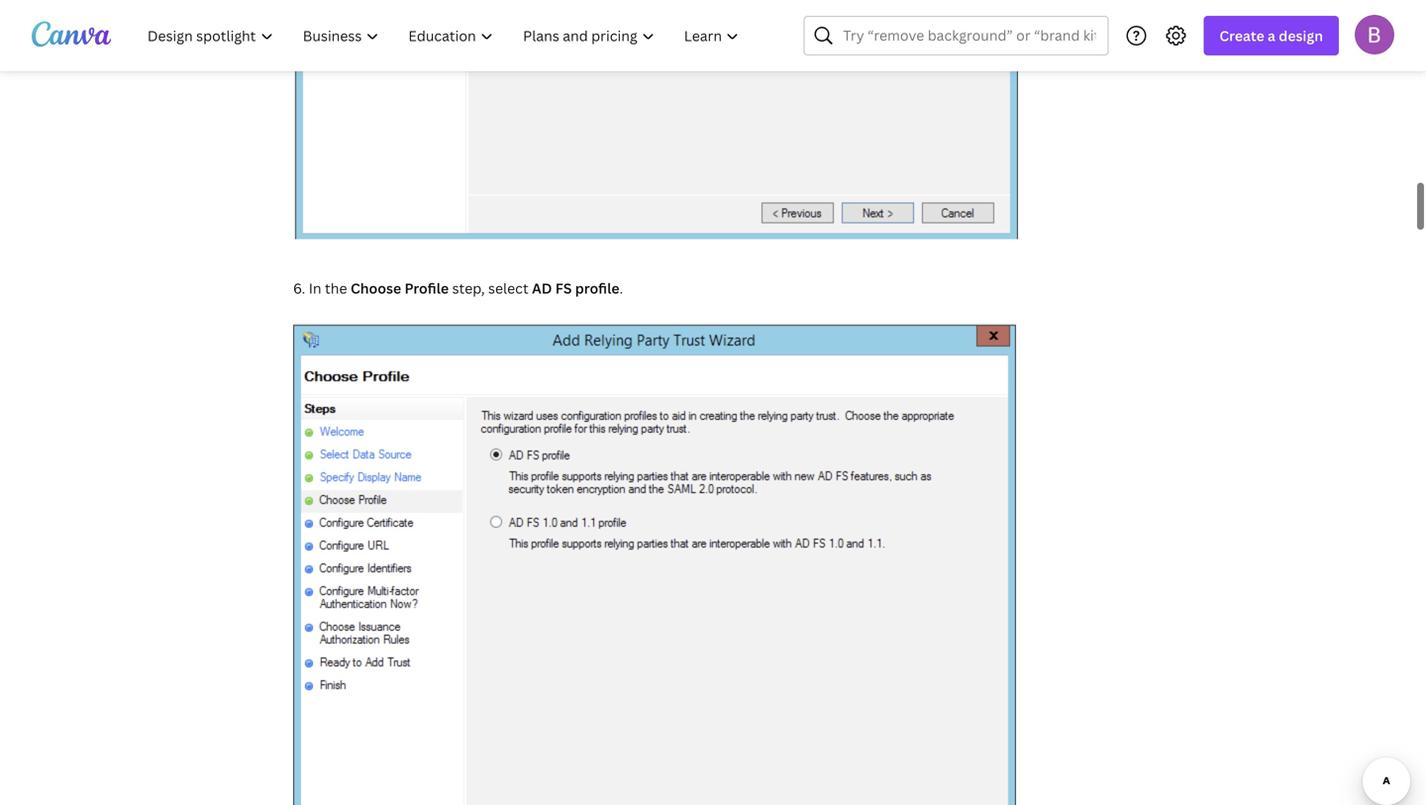 Task type: vqa. For each thing, say whether or not it's contained in the screenshot.
brochures to the top
no



Task type: locate. For each thing, give the bounding box(es) containing it.
top level navigation element
[[135, 16, 756, 55]]

profile
[[575, 279, 620, 298]]

6. in the choose profile step, select ad fs profile .
[[293, 279, 623, 298]]

in
[[309, 279, 322, 298]]

select
[[488, 279, 529, 298]]

.
[[620, 279, 623, 298]]

create a design button
[[1204, 16, 1339, 55]]

create
[[1220, 26, 1265, 45]]

a
[[1268, 26, 1276, 45]]

6.
[[293, 279, 305, 298]]

profile
[[405, 279, 449, 298]]

choose
[[351, 279, 401, 298]]

create a design
[[1220, 26, 1323, 45]]



Task type: describe. For each thing, give the bounding box(es) containing it.
design
[[1279, 26, 1323, 45]]

Try "remove background" or "brand kit" search field
[[843, 17, 1096, 54]]

bob builder image
[[1355, 15, 1395, 54]]

the
[[325, 279, 347, 298]]

fs
[[556, 279, 572, 298]]

ad
[[532, 279, 552, 298]]

step,
[[452, 279, 485, 298]]



